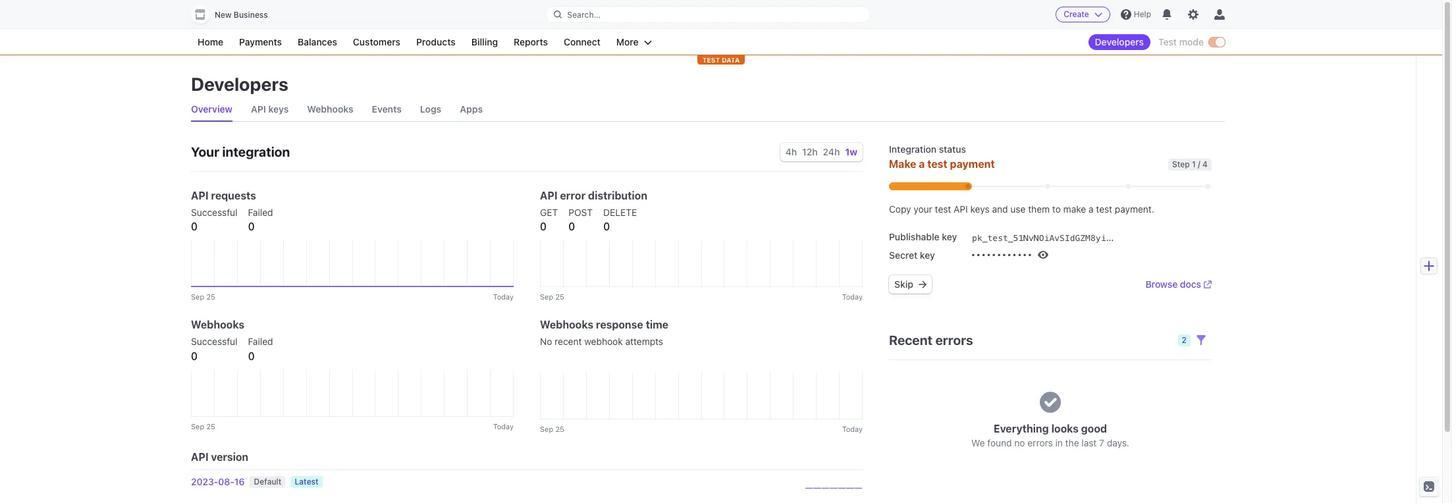 Task type: vqa. For each thing, say whether or not it's contained in the screenshot.
left View more link
no



Task type: describe. For each thing, give the bounding box(es) containing it.
developers link
[[1088, 34, 1151, 50]]

requests
[[211, 190, 256, 202]]

/
[[1198, 159, 1201, 169]]

latest
[[295, 477, 319, 487]]

logs
[[420, 103, 441, 115]]

recent
[[889, 333, 933, 348]]

delete 0
[[603, 207, 637, 233]]

billing
[[471, 36, 498, 47]]

keys inside "link"
[[268, 103, 289, 115]]

4h button
[[786, 146, 797, 157]]

looks
[[1052, 423, 1079, 435]]

browse docs
[[1146, 279, 1201, 290]]

pk_test_51nvnoiavsidgzm8yib9jwrpn0fh9twavgmwmjyxxfa3cvliqplkiyb91d7buhv2p8vf1yntdmhyrxo7hq7k6y button
[[971, 230, 1452, 246]]

integration status
[[889, 144, 966, 155]]

today for error
[[842, 292, 863, 301]]

help
[[1134, 9, 1151, 19]]

connect link
[[557, 34, 607, 50]]

2
[[1182, 335, 1187, 345]]

api version
[[191, 451, 248, 463]]

get 0
[[540, 207, 558, 233]]

payments link
[[233, 34, 289, 50]]

more
[[616, 36, 639, 47]]

api for api version
[[191, 451, 209, 463]]

••••••••••••
[[971, 250, 1033, 260]]

no
[[540, 336, 552, 347]]

more button
[[610, 34, 658, 50]]

time
[[646, 319, 669, 331]]

make a test payment
[[889, 158, 995, 170]]

publishable key
[[889, 231, 957, 242]]

2 horizontal spatial webhooks
[[540, 319, 593, 331]]

1w button
[[845, 146, 858, 157]]

25 for api error distribution
[[555, 292, 564, 301]]

your
[[914, 204, 933, 215]]

0 vertical spatial a
[[919, 158, 925, 170]]

2023-08-16
[[191, 476, 245, 487]]

25 for webhooks response time
[[555, 425, 564, 433]]

2023-08-16 link
[[191, 476, 245, 489]]

home link
[[191, 34, 230, 50]]

make
[[889, 158, 916, 170]]

use
[[1011, 204, 1026, 215]]

test data
[[703, 56, 740, 64]]

4
[[1203, 159, 1208, 169]]

7
[[1099, 437, 1105, 449]]

api keys
[[251, 103, 289, 115]]

test right make
[[1096, 204, 1113, 215]]

secret
[[889, 250, 918, 261]]

recent errors
[[889, 333, 973, 348]]

key for secret key
[[920, 250, 935, 261]]

sep 25 for webhooks response time
[[540, 425, 564, 433]]

0 inside the get 0
[[540, 221, 547, 233]]

billing link
[[465, 34, 505, 50]]

business
[[234, 10, 268, 20]]

api requests
[[191, 190, 256, 202]]

create
[[1064, 9, 1089, 19]]

apps link
[[460, 97, 483, 121]]

your
[[191, 144, 219, 159]]

data
[[722, 56, 740, 64]]

key for publishable key
[[942, 231, 957, 242]]

12h button
[[802, 146, 818, 157]]

1 failed 0 from the top
[[248, 207, 273, 233]]

connect
[[564, 36, 601, 47]]

events link
[[372, 97, 402, 121]]

test
[[1159, 36, 1177, 47]]

everything
[[994, 423, 1049, 435]]

0 button for delete 0
[[603, 219, 610, 234]]

overview link
[[191, 97, 232, 121]]

webhooks inside tab list
[[307, 103, 353, 115]]

Search… text field
[[546, 6, 870, 23]]

•••••••••••• button
[[966, 244, 1049, 262]]

sep 25 for webhooks
[[191, 422, 215, 431]]

reports link
[[507, 34, 555, 50]]

integration
[[889, 144, 937, 155]]

payment
[[950, 158, 995, 170]]

recent
[[555, 336, 582, 347]]

new business
[[215, 10, 268, 20]]

sep for webhooks response time
[[540, 425, 553, 433]]

24h
[[823, 146, 840, 157]]

sep for api error distribution
[[540, 292, 553, 301]]

mode
[[1179, 36, 1204, 47]]

api for api requests
[[191, 190, 209, 202]]

08-
[[218, 476, 234, 487]]

test mode
[[1159, 36, 1204, 47]]

api for api keys
[[251, 103, 266, 115]]

sep 25 for api error distribution
[[540, 292, 564, 301]]

publishable
[[889, 231, 940, 242]]

search…
[[567, 10, 601, 19]]

response
[[596, 319, 643, 331]]

sep for api requests
[[191, 292, 204, 301]]

webhooks link
[[307, 97, 353, 121]]

step 1 / 4
[[1172, 159, 1208, 169]]

distribution
[[588, 190, 648, 202]]

24h button
[[823, 146, 840, 157]]

Search… search field
[[546, 6, 870, 23]]

test for your
[[935, 204, 951, 215]]

skip
[[894, 279, 913, 290]]

integration
[[222, 144, 290, 159]]

2 failed from the top
[[248, 336, 273, 347]]

browse docs link
[[1146, 278, 1212, 291]]

to
[[1052, 204, 1061, 215]]



Task type: locate. For each thing, give the bounding box(es) containing it.
them
[[1028, 204, 1050, 215]]

products link
[[410, 34, 462, 50]]

0 horizontal spatial developers
[[191, 73, 288, 95]]

attempts
[[625, 336, 663, 347]]

customers link
[[346, 34, 407, 50]]

we
[[972, 437, 985, 449]]

0 vertical spatial errors
[[936, 333, 973, 348]]

failed
[[248, 207, 273, 218], [248, 336, 273, 347]]

developers inside 'developers' link
[[1095, 36, 1144, 47]]

developers up overview
[[191, 73, 288, 95]]

0 vertical spatial successful 0
[[191, 207, 237, 233]]

no
[[1015, 437, 1025, 449]]

0 vertical spatial keys
[[268, 103, 289, 115]]

make
[[1063, 204, 1086, 215]]

0
[[191, 221, 198, 233], [248, 221, 255, 233], [540, 221, 547, 233], [569, 221, 575, 233], [603, 221, 610, 233], [191, 350, 198, 362], [248, 350, 255, 362]]

1 horizontal spatial keys
[[971, 204, 990, 215]]

1 horizontal spatial developers
[[1095, 36, 1144, 47]]

1 horizontal spatial errors
[[1028, 437, 1053, 449]]

secret key
[[889, 250, 935, 261]]

version
[[211, 451, 248, 463]]

new business button
[[191, 5, 281, 24]]

0 button for get 0
[[540, 219, 547, 234]]

balances link
[[291, 34, 344, 50]]

sep for webhooks
[[191, 422, 204, 431]]

1 vertical spatial a
[[1089, 204, 1094, 215]]

webhook
[[584, 336, 623, 347]]

0 inside delete 0
[[603, 221, 610, 233]]

4h
[[786, 146, 797, 157]]

a
[[919, 158, 925, 170], [1089, 204, 1094, 215]]

0 inside post 0
[[569, 221, 575, 233]]

0 vertical spatial failed
[[248, 207, 273, 218]]

key
[[942, 231, 957, 242], [920, 250, 935, 261]]

sep
[[191, 292, 204, 301], [540, 292, 553, 301], [191, 422, 204, 431], [540, 425, 553, 433]]

0 vertical spatial key
[[942, 231, 957, 242]]

failed 0
[[248, 207, 273, 233], [248, 336, 273, 362]]

0 button for successful 0
[[191, 219, 198, 234]]

pk_test_51nvnoiavsidgzm8yib9jwrpn0fh9twavgmwmjyxxfa3cvliqplkiyb91d7buhv2p8vf1yntdmhyrxo7hq7k6y
[[972, 233, 1452, 243]]

copy
[[889, 204, 911, 215]]

docs
[[1180, 279, 1201, 290]]

api up the "integration"
[[251, 103, 266, 115]]

2 successful 0 from the top
[[191, 336, 237, 362]]

tab list containing overview
[[191, 97, 1225, 122]]

create button
[[1056, 7, 1110, 22]]

1 horizontal spatial webhooks
[[307, 103, 353, 115]]

delete
[[603, 207, 637, 218]]

balances
[[298, 36, 337, 47]]

errors right recent
[[936, 333, 973, 348]]

webhooks response time
[[540, 319, 669, 331]]

logs link
[[420, 97, 441, 121]]

test
[[703, 56, 720, 64]]

0 horizontal spatial a
[[919, 158, 925, 170]]

api left requests
[[191, 190, 209, 202]]

reports
[[514, 36, 548, 47]]

2 successful from the top
[[191, 336, 237, 347]]

tab list
[[191, 97, 1225, 122]]

1 vertical spatial developers
[[191, 73, 288, 95]]

successful
[[191, 207, 237, 218], [191, 336, 237, 347]]

everything looks good we found no errors in the last 7 days.
[[972, 423, 1130, 449]]

0 button down delete
[[603, 219, 610, 234]]

step
[[1172, 159, 1190, 169]]

in
[[1056, 437, 1063, 449]]

1 horizontal spatial a
[[1089, 204, 1094, 215]]

help button
[[1116, 4, 1157, 25]]

last
[[1082, 437, 1097, 449]]

3 0 button from the left
[[540, 219, 547, 234]]

apps
[[460, 103, 483, 115]]

1 successful 0 from the top
[[191, 207, 237, 233]]

and
[[992, 204, 1008, 215]]

api up get
[[540, 190, 558, 202]]

1 vertical spatial keys
[[971, 204, 990, 215]]

payments
[[239, 36, 282, 47]]

new
[[215, 10, 232, 20]]

0 button for failed 0
[[248, 219, 255, 234]]

browse
[[1146, 279, 1178, 290]]

post 0
[[569, 207, 593, 233]]

1 vertical spatial key
[[920, 250, 935, 261]]

0 horizontal spatial key
[[920, 250, 935, 261]]

products
[[416, 36, 456, 47]]

key down publishable key
[[920, 250, 935, 261]]

found
[[988, 437, 1012, 449]]

keys up the "integration"
[[268, 103, 289, 115]]

0 button down requests
[[248, 219, 255, 234]]

0 button down post
[[569, 219, 575, 234]]

0 button for post 0
[[569, 219, 575, 234]]

api error distribution
[[540, 190, 648, 202]]

today for requests
[[493, 292, 514, 301]]

test down integration status
[[927, 158, 948, 170]]

figure
[[191, 240, 514, 287], [191, 240, 514, 287]]

svg image
[[919, 281, 927, 289]]

today for response
[[842, 425, 863, 433]]

25 for api requests
[[206, 292, 215, 301]]

sep 25
[[191, 292, 215, 301], [540, 292, 564, 301], [191, 422, 215, 431], [540, 425, 564, 433]]

skip button
[[889, 275, 932, 294]]

1 vertical spatial errors
[[1028, 437, 1053, 449]]

1 successful from the top
[[191, 207, 237, 218]]

good
[[1081, 423, 1107, 435]]

0 horizontal spatial errors
[[936, 333, 973, 348]]

errors left in
[[1028, 437, 1053, 449]]

0 vertical spatial developers
[[1095, 36, 1144, 47]]

2023-
[[191, 476, 218, 487]]

1 horizontal spatial key
[[942, 231, 957, 242]]

developers down help button
[[1095, 36, 1144, 47]]

home
[[198, 36, 223, 47]]

successful 0
[[191, 207, 237, 233], [191, 336, 237, 362]]

api up "2023-"
[[191, 451, 209, 463]]

api for api error distribution
[[540, 190, 558, 202]]

test right "your"
[[935, 204, 951, 215]]

your integration
[[191, 144, 290, 159]]

0 vertical spatial failed 0
[[248, 207, 273, 233]]

api right "your"
[[954, 204, 968, 215]]

error
[[560, 190, 586, 202]]

0 horizontal spatial keys
[[268, 103, 289, 115]]

2 failed 0 from the top
[[248, 336, 273, 362]]

post
[[569, 207, 593, 218]]

keys left and
[[971, 204, 990, 215]]

api
[[251, 103, 266, 115], [191, 190, 209, 202], [540, 190, 558, 202], [954, 204, 968, 215], [191, 451, 209, 463]]

0 button
[[191, 219, 198, 234], [248, 219, 255, 234], [540, 219, 547, 234], [569, 219, 575, 234], [603, 219, 610, 234]]

key right publishable
[[942, 231, 957, 242]]

4 0 button from the left
[[569, 219, 575, 234]]

0 vertical spatial successful
[[191, 207, 237, 218]]

sep 25 for api requests
[[191, 292, 215, 301]]

25 for webhooks
[[206, 422, 215, 431]]

1 vertical spatial successful
[[191, 336, 237, 347]]

a right make
[[1089, 204, 1094, 215]]

1 vertical spatial failed 0
[[248, 336, 273, 362]]

0 button down get
[[540, 219, 547, 234]]

a down integration status
[[919, 158, 925, 170]]

status
[[939, 144, 966, 155]]

payment.
[[1115, 204, 1155, 215]]

api inside "link"
[[251, 103, 266, 115]]

errors inside 'everything looks good we found no errors in the last 7 days.'
[[1028, 437, 1053, 449]]

days.
[[1107, 437, 1130, 449]]

0 button down api requests
[[191, 219, 198, 234]]

5 0 button from the left
[[603, 219, 610, 234]]

test for a
[[927, 158, 948, 170]]

0 horizontal spatial webhooks
[[191, 319, 244, 331]]

1 vertical spatial failed
[[248, 336, 273, 347]]

the
[[1065, 437, 1079, 449]]

1 0 button from the left
[[191, 219, 198, 234]]

webhooks
[[307, 103, 353, 115], [191, 319, 244, 331], [540, 319, 593, 331]]

1 failed from the top
[[248, 207, 273, 218]]

25
[[206, 292, 215, 301], [555, 292, 564, 301], [206, 422, 215, 431], [555, 425, 564, 433]]

2 0 button from the left
[[248, 219, 255, 234]]

1 vertical spatial successful 0
[[191, 336, 237, 362]]



